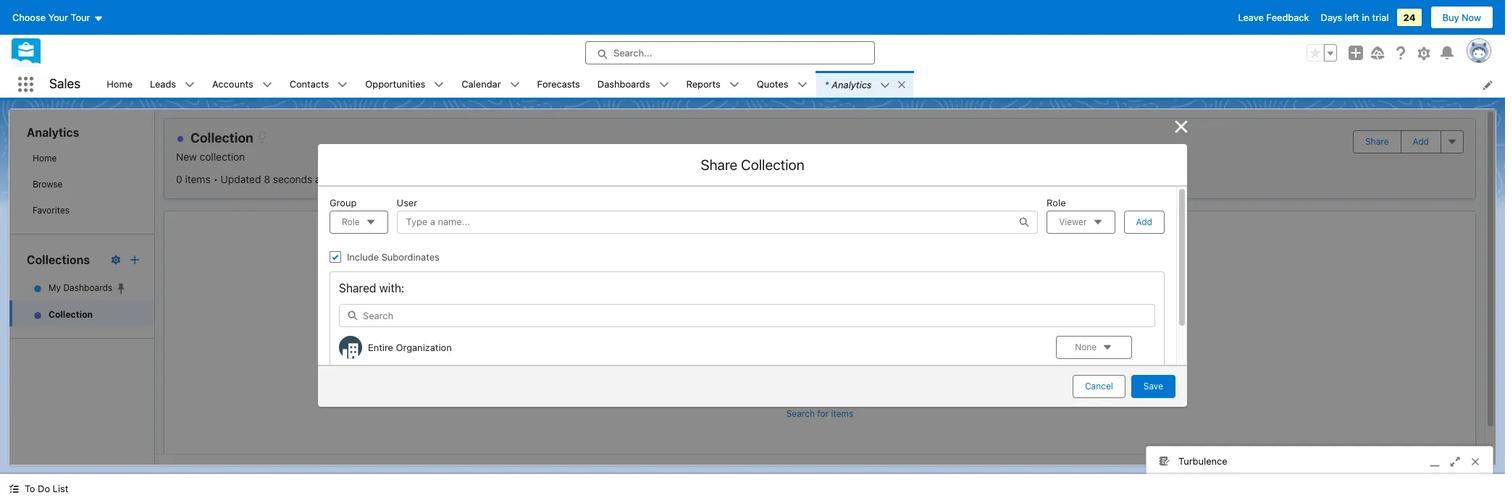 Task type: locate. For each thing, give the bounding box(es) containing it.
list
[[53, 483, 68, 495]]

text default image inside accounts list item
[[262, 80, 272, 90]]

group
[[1307, 44, 1337, 62]]

text default image for reports
[[729, 80, 740, 90]]

24
[[1404, 12, 1416, 23]]

text default image inside opportunities list item
[[434, 80, 444, 90]]

leads
[[150, 78, 176, 90]]

text default image right accounts
[[262, 80, 272, 90]]

to do list button
[[0, 475, 77, 504]]

text default image inside the to do list button
[[9, 484, 19, 494]]

text default image left the calendar link
[[434, 80, 444, 90]]

text default image right leads
[[185, 80, 195, 90]]

contacts
[[290, 78, 329, 90]]

text default image
[[897, 80, 907, 90], [434, 80, 444, 90], [510, 80, 520, 90], [797, 80, 807, 90]]

text default image right reports
[[729, 80, 740, 90]]

accounts
[[212, 78, 253, 90]]

contacts list item
[[281, 71, 357, 98]]

leads list item
[[141, 71, 204, 98]]

text default image left the "*"
[[797, 80, 807, 90]]

do
[[38, 483, 50, 495]]

text default image inside leads list item
[[185, 80, 195, 90]]

tour
[[71, 12, 90, 23]]

text default image left to
[[9, 484, 19, 494]]

leave feedback
[[1239, 12, 1310, 23]]

reports link
[[678, 71, 729, 98]]

text default image
[[185, 80, 195, 90], [262, 80, 272, 90], [338, 80, 348, 90], [659, 80, 669, 90], [729, 80, 740, 90], [881, 80, 891, 90], [9, 484, 19, 494]]

text default image inside list item
[[897, 80, 907, 90]]

dashboards
[[598, 78, 650, 90]]

to do list
[[25, 483, 68, 495]]

calendar list item
[[453, 71, 529, 98]]

dashboards link
[[589, 71, 659, 98]]

to
[[25, 483, 35, 495]]

text default image right contacts on the left top
[[338, 80, 348, 90]]

text default image left reports link
[[659, 80, 669, 90]]

contacts link
[[281, 71, 338, 98]]

list
[[98, 71, 1506, 98]]

now
[[1462, 12, 1482, 23]]

reports list item
[[678, 71, 748, 98]]

text default image right analytics
[[897, 80, 907, 90]]

choose your tour
[[12, 12, 90, 23]]

text default image inside reports list item
[[729, 80, 740, 90]]

text default image inside calendar list item
[[510, 80, 520, 90]]

home
[[107, 78, 133, 90]]

text default image inside quotes list item
[[797, 80, 807, 90]]

opportunities list item
[[357, 71, 453, 98]]

text default image inside contacts list item
[[338, 80, 348, 90]]

text default image for calendar
[[510, 80, 520, 90]]

list item
[[816, 71, 914, 98]]

quotes
[[757, 78, 789, 90]]

text default image right calendar
[[510, 80, 520, 90]]

dashboards list item
[[589, 71, 678, 98]]

search... button
[[585, 41, 875, 64]]

quotes link
[[748, 71, 797, 98]]

text default image inside the dashboards list item
[[659, 80, 669, 90]]

in
[[1362, 12, 1370, 23]]



Task type: describe. For each thing, give the bounding box(es) containing it.
buy now button
[[1431, 6, 1494, 29]]

text default image for dashboards
[[659, 80, 669, 90]]

text default image for opportunities
[[434, 80, 444, 90]]

leave feedback link
[[1239, 12, 1310, 23]]

feedback
[[1267, 12, 1310, 23]]

leads link
[[141, 71, 185, 98]]

text default image for contacts
[[338, 80, 348, 90]]

list item containing *
[[816, 71, 914, 98]]

accounts list item
[[204, 71, 281, 98]]

forecasts link
[[529, 71, 589, 98]]

days left in trial
[[1321, 12, 1389, 23]]

left
[[1345, 12, 1360, 23]]

calendar
[[462, 78, 501, 90]]

opportunities
[[365, 78, 426, 90]]

list containing home
[[98, 71, 1506, 98]]

accounts link
[[204, 71, 262, 98]]

trial
[[1373, 12, 1389, 23]]

analytics
[[832, 79, 872, 90]]

text default image for quotes
[[797, 80, 807, 90]]

buy now
[[1443, 12, 1482, 23]]

text default image for accounts
[[262, 80, 272, 90]]

choose
[[12, 12, 46, 23]]

text default image for leads
[[185, 80, 195, 90]]

turbulence
[[1179, 455, 1228, 467]]

choose your tour button
[[12, 6, 104, 29]]

days
[[1321, 12, 1343, 23]]

*
[[825, 79, 829, 90]]

reports
[[686, 78, 721, 90]]

quotes list item
[[748, 71, 816, 98]]

opportunities link
[[357, 71, 434, 98]]

buy
[[1443, 12, 1460, 23]]

calendar link
[[453, 71, 510, 98]]

* analytics
[[825, 79, 872, 90]]

your
[[48, 12, 68, 23]]

sales
[[49, 76, 81, 91]]

search...
[[614, 47, 652, 59]]

text default image right analytics
[[881, 80, 891, 90]]

leave
[[1239, 12, 1264, 23]]

forecasts
[[537, 78, 580, 90]]

home link
[[98, 71, 141, 98]]



Task type: vqa. For each thing, say whether or not it's contained in the screenshot.
LEARN
no



